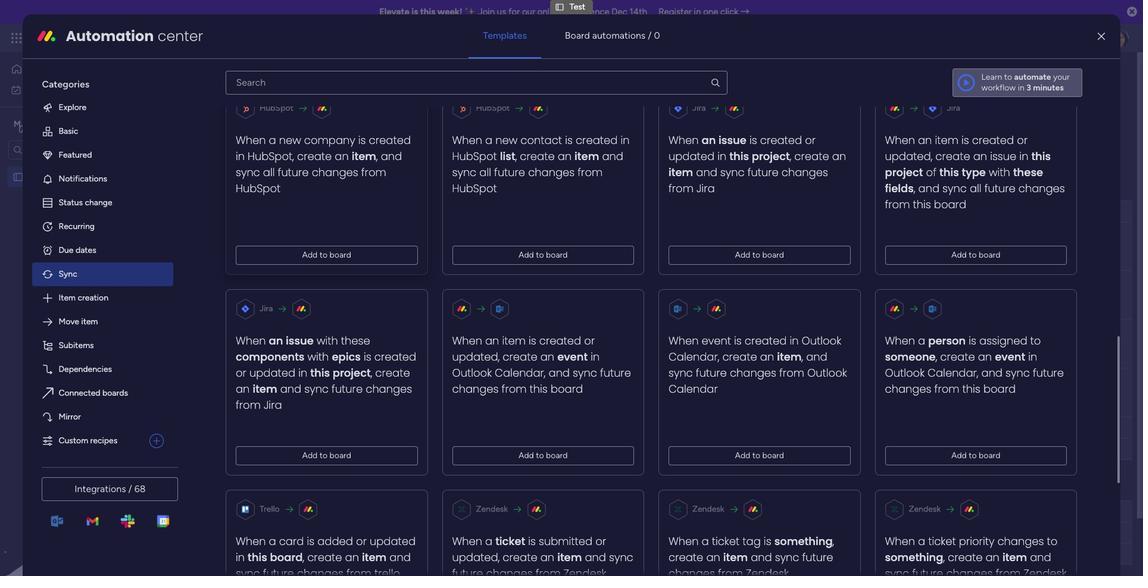 Task type: describe. For each thing, give the bounding box(es) containing it.
main workspace
[[27, 118, 98, 130]]

a for when a card is added or updated in
[[269, 534, 276, 549]]

new for hubspot,
[[279, 133, 302, 148]]

basic
[[59, 126, 78, 136]]

to for , and sync all future changes from hubspot
[[320, 250, 328, 260]]

, inside , and sync all future changes from hubspot
[[377, 149, 378, 164]]

test building
[[225, 290, 273, 300]]

0 horizontal spatial this project
[[311, 366, 371, 381]]

1 timeline field from the top
[[828, 205, 865, 218]]

project.
[[258, 90, 287, 100]]

conference
[[564, 7, 610, 17]]

1 horizontal spatial of
[[453, 90, 461, 100]]

to for is created or updated in
[[753, 250, 761, 260]]

Files field
[[752, 506, 775, 519]]

in inside the your workflow in
[[1019, 83, 1025, 93]]

post
[[205, 481, 228, 496]]

due dates option
[[32, 239, 174, 263]]

2 owner field from the top
[[430, 506, 461, 519]]

one
[[704, 7, 719, 17]]

m
[[14, 119, 21, 129]]

created inside when event is created in outlook calendar, create an
[[745, 334, 787, 348]]

from down the when an item is created or updated, create an
[[502, 382, 527, 397]]

main table
[[199, 111, 239, 122]]

Test Production Pipeline field
[[202, 181, 338, 197]]

all inside and sync all future changes from hubspot
[[480, 165, 492, 180]]

table
[[219, 111, 239, 122]]

to inside when a ticket priority changes to something , create an item
[[1048, 534, 1059, 549]]

14
[[600, 389, 609, 398]]

automation center
[[66, 26, 203, 46]]

from down when an issue
[[669, 181, 694, 196]]

13
[[601, 340, 608, 349]]

jira up when an issue
[[693, 103, 706, 113]]

2 vertical spatial with
[[308, 350, 329, 365]]

files
[[755, 507, 772, 517]]

where
[[463, 90, 486, 100]]

calendar
[[669, 382, 719, 397]]

set
[[347, 90, 359, 100]]

1 vertical spatial is created or updated in
[[236, 350, 417, 381]]

add to board for in outlook calendar, and sync future changes from this board
[[519, 451, 568, 461]]

a for when a ticket priority changes to something , create an item
[[919, 534, 926, 549]]

james peterson image
[[1111, 29, 1130, 48]]

priority
[[960, 534, 995, 549]]

is inside when a person is assigned to someone , create an event
[[970, 334, 977, 348]]

public board image
[[13, 171, 24, 183]]

pipeline
[[292, 181, 335, 196]]

my work
[[26, 84, 58, 94]]

move item option
[[32, 310, 174, 334]]

item inside when a ticket priority changes to something , create an item
[[1003, 550, 1028, 565]]

when for when an item is created or updated, create an
[[453, 334, 483, 348]]

list , create an item
[[501, 149, 600, 164]]

main for main workspace
[[27, 118, 48, 130]]

add for with these
[[303, 451, 318, 461]]

status change option
[[32, 191, 174, 215]]

updated, inside the 'is submitted or updated, create an'
[[453, 550, 500, 565]]

an inside when event is created in outlook calendar, create an
[[761, 350, 775, 365]]

2 in outlook calendar, and sync future changes from this board from the left
[[886, 350, 1065, 397]]

project inside this project , create an item
[[753, 149, 791, 164]]

person
[[929, 334, 967, 348]]

to for of
[[970, 250, 978, 260]]

select product image
[[11, 32, 23, 44]]

not
[[493, 242, 507, 252]]

an inside when a person is assigned to someone , create an event
[[979, 350, 993, 365]]

list
[[501, 149, 516, 164]]

→
[[741, 7, 750, 17]]

0 horizontal spatial updated
[[250, 366, 296, 381]]

add to board button for of
[[886, 246, 1068, 265]]

to inside when a person is assigned to someone , create an event
[[1031, 334, 1042, 348]]

a for when a person is assigned to someone , create an event
[[919, 334, 926, 348]]

0 horizontal spatial , create an
[[236, 366, 411, 397]]

from down the 'is submitted or updated, create an'
[[536, 567, 561, 577]]

new inside button
[[185, 143, 203, 153]]

1 horizontal spatial is created or updated in
[[669, 133, 817, 164]]

integrate
[[929, 112, 963, 122]]

sync inside , and sync all future changes from this board
[[943, 181, 968, 196]]

1 inside button
[[400, 294, 403, 301]]

owner for 1st owner field from the bottom of the page
[[433, 507, 458, 517]]

updated, for in outlook calendar, and sync future changes from this board
[[453, 350, 500, 365]]

main table button
[[181, 107, 248, 126]]

add to board button for with these
[[236, 447, 418, 466]]

jira down components at the left of page
[[264, 398, 282, 413]]

dec 14
[[585, 389, 609, 398]]

0 horizontal spatial event
[[558, 350, 588, 365]]

board
[[565, 30, 590, 41]]

test inside 'list box'
[[28, 172, 44, 182]]

created inside the when an item is created or updated, create an
[[540, 334, 582, 348]]

v2 done deadline image
[[559, 339, 569, 350]]

future inside , and sync all future changes from hubspot
[[278, 165, 309, 180]]

when an item is created or updated, create an issue in
[[886, 133, 1032, 164]]

add to board button for is assigned to
[[886, 447, 1068, 466]]

changes inside , and sync all future changes from this board
[[1019, 181, 1066, 196]]

ticket for create
[[713, 534, 740, 549]]

and sync future changes from trello
[[236, 550, 411, 577]]

sync option
[[32, 263, 174, 287]]

mirror
[[59, 412, 81, 422]]

this down trello
[[248, 550, 268, 565]]

invite / 1
[[1059, 70, 1091, 80]]

create inside when an item is created or updated, create an issue in
[[936, 149, 971, 164]]

timeline for second timeline 'field' from the top
[[831, 507, 862, 517]]

workflow
[[982, 83, 1017, 93]]

created inside when an item is created or updated, create an issue in
[[973, 133, 1015, 148]]

when for when a ticket tag is something
[[669, 534, 699, 549]]

1 in outlook calendar, and sync future changes from this board from the left
[[453, 350, 632, 397]]

this project , create an item
[[669, 149, 847, 180]]

building
[[243, 290, 273, 300]]

add to board for , and sync future changes from outlook calendar
[[736, 451, 785, 461]]

automation
[[66, 26, 154, 46]]

create inside when a ticket priority changes to something , create an item
[[949, 550, 984, 565]]

add view image
[[430, 112, 434, 121]]

future inside and sync all future changes from hubspot
[[495, 165, 526, 180]]

recipes
[[90, 436, 117, 446]]

and inside and sync future changes from trello
[[390, 550, 411, 565]]

to for , and sync future changes from outlook calendar
[[753, 451, 761, 461]]

1 horizontal spatial project
[[245, 241, 272, 251]]

dapulse checkmark sign image
[[819, 338, 825, 352]]

board inside , and sync all future changes from this board
[[935, 197, 967, 212]]

create inside this project , create an item
[[795, 149, 830, 164]]

explore option
[[32, 96, 174, 120]]

from down when a ticket tag is something
[[719, 567, 744, 577]]

jira down when an issue
[[697, 181, 716, 196]]

sync inside and sync all future changes from hubspot
[[453, 165, 477, 180]]

categories list box
[[32, 68, 183, 453]]

search image
[[710, 77, 721, 88]]

owners,
[[316, 90, 345, 100]]

Search field
[[277, 140, 313, 157]]

move item
[[59, 317, 98, 327]]

person
[[338, 143, 364, 153]]

changes inside when a ticket priority changes to something , create an item
[[998, 534, 1045, 549]]

item inside when an item is created or updated, create an issue in
[[936, 133, 959, 148]]

or up test publishing
[[236, 366, 247, 381]]

test for test testing
[[225, 339, 241, 349]]

add to favorites image
[[248, 69, 260, 81]]

add to board button for is created or updated in
[[669, 246, 851, 265]]

main for main table
[[199, 111, 217, 122]]

test right online
[[570, 2, 586, 12]]

, inside when a person is assigned to someone , create an event
[[937, 350, 938, 365]]

templates
[[483, 30, 527, 41]]

, and sync future changes from outlook calendar
[[669, 350, 848, 397]]

add to board button for , and sync future changes from outlook calendar
[[669, 447, 851, 466]]

created inside when a new contact is created in hubspot
[[576, 133, 618, 148]]

issue inside when an item is created or updated, create an issue in
[[991, 149, 1017, 164]]

assigned
[[980, 334, 1028, 348]]

notifications option
[[32, 167, 174, 191]]

2 vertical spatial project
[[297, 506, 324, 517]]

all for , and sync all future changes from this board
[[971, 181, 982, 196]]

this board , create an item
[[248, 550, 387, 565]]

status for status change
[[59, 198, 83, 208]]

owner for 1st owner field from the top
[[433, 206, 458, 217]]

and sync future changes from zendesk for submitted
[[453, 550, 634, 577]]

type for any
[[229, 90, 246, 100]]

is right the elevate in the left of the page
[[412, 7, 418, 17]]

0 horizontal spatial calendar,
[[495, 366, 546, 381]]

to for in outlook calendar, and sync future changes from this board
[[537, 451, 545, 461]]

this left week!
[[420, 7, 436, 17]]

future inside and sync future changes from trello
[[263, 567, 294, 577]]

test for test publishing
[[225, 388, 241, 398]]

/ for invite / 1
[[1082, 70, 1085, 80]]

v2 search image
[[268, 142, 277, 155]]

a for when a new contact is created in hubspot
[[486, 133, 493, 148]]

sync inside , and sync all future changes from hubspot
[[236, 165, 260, 180]]

gantt
[[256, 111, 278, 122]]

test for test production pipeline
[[205, 181, 228, 196]]

is right the tag
[[765, 534, 772, 549]]

these inside these fields
[[1014, 165, 1044, 180]]

create inside the 'is submitted or updated, create an'
[[503, 550, 538, 565]]

an inside when a new company is created in hubspot, create an
[[335, 149, 349, 164]]

an inside when a ticket priority changes to something , create an item
[[987, 550, 1000, 565]]

future inside ", and sync future changes from outlook calendar"
[[697, 366, 728, 381]]

more
[[560, 89, 579, 99]]

or up this project , create an item
[[806, 133, 817, 148]]

Search in workspace field
[[25, 143, 99, 157]]

custom recipes option
[[32, 429, 145, 453]]

a for when a new company is created in hubspot, create an
[[269, 133, 276, 148]]

from down components at the left of page
[[236, 398, 261, 413]]

changes inside and sync future changes from trello
[[298, 567, 344, 577]]

from inside and sync future changes from trello
[[347, 567, 372, 577]]

gantt button
[[248, 107, 287, 126]]

to for is assigned to
[[970, 451, 978, 461]]

created right epics
[[375, 350, 417, 365]]

this down when a person is assigned to someone , create an event
[[963, 382, 981, 397]]

add for is assigned to
[[952, 451, 968, 461]]

add for is created or updated in
[[736, 250, 751, 260]]

created up this project , create an item
[[761, 133, 803, 148]]

item inside option
[[81, 317, 98, 327]]

is up this project , create an item
[[750, 133, 758, 148]]

automate
[[1048, 112, 1086, 122]]

creation
[[78, 293, 108, 303]]

new for hubspot
[[496, 133, 518, 148]]

or inside the 'is submitted or updated, create an'
[[596, 534, 607, 549]]

status for status
[[503, 507, 527, 517]]

is inside when a new company is created in hubspot, create an
[[359, 133, 366, 148]]

when for when a ticket priority changes to something , create an item
[[886, 534, 916, 549]]

lottie animation element
[[0, 456, 152, 577]]

item inside this project , create an item
[[669, 165, 694, 180]]

timeline for first timeline 'field'
[[831, 206, 862, 217]]

register in one click → link
[[659, 7, 750, 17]]

manage any type of project. assign owners, set timelines and keep track of where your project stands.
[[182, 90, 563, 100]]

add for in outlook calendar, and sync future changes from this board
[[519, 451, 535, 461]]

is inside when a card is added or updated in
[[307, 534, 315, 549]]

status change
[[59, 198, 112, 208]]

invite
[[1059, 70, 1080, 80]]

us
[[497, 7, 507, 17]]

help
[[1053, 547, 1074, 559]]

in inside when a new company is created in hubspot, create an
[[236, 149, 245, 164]]

lottie animation image
[[0, 456, 152, 577]]

and inside , and sync all future changes from hubspot
[[381, 149, 402, 164]]

your workflow in
[[982, 72, 1071, 93]]

future inside , and sync all future changes from this board
[[985, 181, 1016, 196]]

when for when an item is created or updated, create an issue in
[[886, 133, 916, 148]]

new project button
[[181, 139, 236, 158]]

project inside button
[[205, 143, 232, 153]]

when a new contact is created in hubspot
[[453, 133, 630, 164]]

create inside when event is created in outlook calendar, create an
[[723, 350, 758, 365]]

dec for dec 14
[[585, 389, 599, 398]]

when event is created in outlook calendar, create an
[[669, 334, 842, 365]]

create inside when a new company is created in hubspot, create an
[[298, 149, 332, 164]]

create inside the when an item is created or updated, create an
[[503, 350, 538, 365]]

our
[[522, 7, 536, 17]]

invite / 1 button
[[1037, 66, 1096, 85]]

chart button
[[287, 107, 326, 126]]

or inside when an item is created or updated, create an issue in
[[1018, 133, 1029, 148]]

, and sync all future changes from hubspot
[[236, 149, 402, 196]]

epics
[[332, 350, 361, 365]]

notifications
[[59, 174, 107, 184]]

from inside , and sync all future changes from hubspot
[[362, 165, 387, 180]]

this inside , and sync all future changes from this board
[[914, 197, 932, 212]]

item creation option
[[32, 287, 174, 310]]

issue for when an issue
[[719, 133, 747, 148]]

show board description image
[[228, 69, 242, 81]]

when a ticket priority changes to something , create an item
[[886, 534, 1059, 565]]

is submitted or updated, create an
[[453, 534, 607, 565]]

a for when a ticket tag is something
[[702, 534, 710, 549]]

from inside , and sync all future changes from this board
[[886, 197, 911, 212]]

automate
[[1015, 72, 1052, 82]]

is inside the when an item is created or updated, create an
[[529, 334, 537, 348]]

workspace
[[51, 118, 98, 130]]

something inside when a ticket priority changes to something , create an item
[[886, 550, 944, 565]]

column information image for timeline
[[872, 507, 882, 517]]

automation  center image
[[37, 27, 56, 46]]

hubspot down project.
[[260, 103, 294, 113]]

add for , and sync all future changes from hubspot
[[303, 250, 318, 260]]

, inside when a ticket priority changes to something , create an item
[[944, 550, 946, 565]]

from down when a ticket priority changes to something , create an item at the bottom of the page
[[997, 567, 1022, 577]]

templates button
[[469, 21, 541, 50]]

is inside when an item is created or updated, create an issue in
[[962, 133, 970, 148]]

when for when a card is added or updated in
[[236, 534, 266, 549]]

outlook inside ", and sync future changes from outlook calendar"
[[808, 366, 848, 381]]

your inside the your workflow in
[[1054, 72, 1071, 82]]

connected boards option
[[32, 382, 174, 406]]

learn to automate
[[982, 72, 1052, 82]]

click
[[721, 7, 739, 17]]

item inside the when an item is created or updated, create an
[[503, 334, 526, 348]]

from inside and sync all future changes from hubspot
[[578, 165, 603, 180]]

arrow down image
[[416, 141, 431, 155]]



Task type: locate. For each thing, give the bounding box(es) containing it.
an
[[702, 133, 717, 148], [919, 133, 933, 148], [335, 149, 349, 164], [558, 149, 572, 164], [833, 149, 847, 164], [974, 149, 988, 164], [269, 334, 283, 348], [486, 334, 500, 348], [541, 350, 555, 365], [761, 350, 775, 365], [979, 350, 993, 365], [236, 382, 250, 397], [346, 550, 359, 565], [541, 550, 555, 565], [707, 550, 721, 565], [987, 550, 1000, 565]]

see
[[208, 33, 223, 43], [543, 89, 558, 99]]

1 horizontal spatial and sync future changes from jira
[[669, 165, 829, 196]]

dependencies option
[[32, 358, 174, 382]]

2 horizontal spatial issue
[[991, 149, 1017, 164]]

0 horizontal spatial type
[[229, 90, 246, 100]]

✨
[[465, 7, 476, 17]]

post production assessment
[[205, 481, 359, 496]]

1 vertical spatial this project
[[311, 366, 371, 381]]

from down person
[[362, 165, 387, 180]]

when a ticket tag is something
[[669, 534, 834, 549]]

test for test building
[[225, 290, 241, 300]]

to for , create an
[[537, 250, 545, 260]]

dec left 14
[[585, 389, 599, 398]]

all inside , and sync all future changes from this board
[[971, 181, 982, 196]]

add for , and sync future changes from outlook calendar
[[736, 451, 751, 461]]

event inside when a person is assigned to someone , create an event
[[996, 350, 1026, 365]]

updated, inside the when an item is created or updated, create an
[[453, 350, 500, 365]]

0 horizontal spatial issue
[[286, 334, 314, 348]]

0 horizontal spatial new
[[185, 143, 203, 153]]

and inside and sync all future changes from hubspot
[[603, 149, 624, 164]]

see plans button
[[192, 29, 250, 47]]

all for , and sync all future changes from hubspot
[[263, 165, 275, 180]]

is inside when a new contact is created in hubspot
[[566, 133, 573, 148]]

production inside field
[[230, 181, 290, 196]]

updated down components at the left of page
[[250, 366, 296, 381]]

1 vertical spatial your
[[488, 90, 505, 100]]

an inside when an issue with these components with epics
[[269, 334, 283, 348]]

filter button
[[374, 139, 431, 158]]

these up epics
[[341, 334, 371, 348]]

0 vertical spatial something
[[775, 534, 834, 549]]

and sync future changes from zendesk
[[453, 550, 634, 577], [669, 550, 834, 577], [886, 550, 1067, 577]]

test list box
[[0, 164, 152, 348]]

see plans
[[208, 33, 244, 43]]

/ right invite in the top right of the page
[[1082, 70, 1085, 80]]

1 horizontal spatial updated
[[370, 534, 416, 549]]

ticket
[[496, 534, 526, 549], [713, 534, 740, 549], [929, 534, 957, 549]]

1 horizontal spatial work
[[96, 31, 118, 45]]

updated, inside when an item is created or updated, create an issue in
[[886, 149, 933, 164]]

a inside when a new contact is created in hubspot
[[486, 133, 493, 148]]

ticket left priority
[[929, 534, 957, 549]]

test right public board 'icon'
[[28, 172, 44, 182]]

main inside workspace selection element
[[27, 118, 48, 130]]

see for see more
[[543, 89, 558, 99]]

hubspot inside , and sync all future changes from hubspot
[[236, 181, 281, 196]]

type right any on the top left
[[229, 90, 246, 100]]

due
[[59, 245, 74, 256]]

1 horizontal spatial ticket
[[713, 534, 740, 549]]

new project down main table button
[[185, 143, 232, 153]]

from
[[362, 165, 387, 180], [578, 165, 603, 180], [669, 181, 694, 196], [886, 197, 911, 212], [780, 366, 805, 381], [502, 382, 527, 397], [935, 382, 960, 397], [236, 398, 261, 413], [347, 567, 372, 577], [536, 567, 561, 577], [719, 567, 744, 577], [997, 567, 1022, 577]]

hubspot down sort
[[453, 181, 498, 196]]

2 owner from the top
[[433, 507, 458, 517]]

0 vertical spatial updated
[[669, 149, 715, 164]]

1 vertical spatial updated
[[250, 366, 296, 381]]

2 vertical spatial /
[[128, 484, 132, 495]]

create inside when a person is assigned to someone , create an event
[[941, 350, 976, 365]]

work right "my"
[[40, 84, 58, 94]]

1 horizontal spatial new
[[225, 241, 243, 251]]

issue up components at the left of page
[[286, 334, 314, 348]]

dec left 14th
[[612, 7, 628, 17]]

or down 3
[[1018, 133, 1029, 148]]

all down of this type with
[[971, 181, 982, 196]]

2 horizontal spatial of
[[927, 165, 937, 180]]

2 vertical spatial updated
[[370, 534, 416, 549]]

with for issue
[[317, 334, 338, 348]]

home
[[27, 64, 50, 74]]

add to board button for , create an
[[453, 246, 635, 265]]

this down automate
[[1032, 149, 1052, 164]]

categories heading
[[32, 68, 174, 96]]

and inside , and sync all future changes from this board
[[919, 181, 940, 196]]

when for when an issue with these components with epics
[[236, 334, 266, 348]]

automations
[[593, 30, 646, 41]]

from inside ", and sync future changes from outlook calendar"
[[780, 366, 805, 381]]

created inside when a new company is created in hubspot, create an
[[369, 133, 411, 148]]

2 ticket from the left
[[713, 534, 740, 549]]

dec left 13
[[585, 340, 599, 349]]

2 timeline field from the top
[[828, 506, 865, 519]]

0 vertical spatial updated,
[[886, 149, 933, 164]]

when an issue
[[669, 133, 747, 148]]

when inside when a new contact is created in hubspot
[[453, 133, 483, 148]]

and inside ", and sync future changes from outlook calendar"
[[807, 350, 828, 365]]

2 column information image from the left
[[872, 507, 882, 517]]

status up the recurring
[[59, 198, 83, 208]]

add to board button for in outlook calendar, and sync future changes from this board
[[453, 447, 635, 466]]

2 new from the left
[[496, 133, 518, 148]]

option
[[0, 166, 152, 169]]

0 vertical spatial owner field
[[430, 205, 461, 218]]

2 horizontal spatial event
[[996, 350, 1026, 365]]

this project up , and sync all future changes from this board
[[886, 149, 1052, 180]]

activity button
[[976, 66, 1032, 85]]

1 horizontal spatial , create an
[[669, 534, 835, 565]]

of down when an item is created or updated, create an issue in
[[927, 165, 937, 180]]

when inside when a person is assigned to someone , create an event
[[886, 334, 916, 348]]

3
[[1027, 83, 1032, 93]]

basic option
[[32, 120, 174, 144]]

new inside when a new contact is created in hubspot
[[496, 133, 518, 148]]

person button
[[319, 139, 371, 158]]

1 vertical spatial see
[[543, 89, 558, 99]]

ticket down status field
[[496, 534, 526, 549]]

to for with these
[[320, 451, 328, 461]]

and sync future changes from zendesk down when a ticket tag is something
[[669, 550, 834, 577]]

new project inside the new project button
[[185, 143, 232, 153]]

or right submitted
[[596, 534, 607, 549]]

1 vertical spatial dec
[[585, 340, 599, 349]]

0 vertical spatial timeline field
[[828, 205, 865, 218]]

a inside when a ticket priority changes to something , create an item
[[919, 534, 926, 549]]

and sync future changes from zendesk down submitted
[[453, 550, 634, 577]]

add to board for with these
[[303, 451, 352, 461]]

and sync future changes from jira down epics
[[236, 382, 413, 413]]

these inside when an issue with these components with epics
[[341, 334, 371, 348]]

move
[[59, 317, 79, 327]]

1 and sync future changes from zendesk from the left
[[453, 550, 634, 577]]

1 vertical spatial production
[[231, 481, 290, 496]]

is up this board , create an item
[[307, 534, 315, 549]]

hubspot down hubspot,
[[236, 181, 281, 196]]

or left 13
[[585, 334, 596, 348]]

add to board
[[303, 250, 352, 260], [519, 250, 568, 260], [736, 250, 785, 260], [952, 250, 1001, 260], [303, 451, 352, 461], [519, 451, 568, 461], [736, 451, 785, 461], [952, 451, 1001, 461]]

new right v2 search icon
[[279, 133, 302, 148]]

see for see plans
[[208, 33, 223, 43]]

when for when a new contact is created in hubspot
[[453, 133, 483, 148]]

3 and sync future changes from zendesk from the left
[[886, 550, 1067, 577]]

work for my
[[40, 84, 58, 94]]

column information image
[[872, 207, 882, 217]]

with for type
[[990, 165, 1011, 180]]

0 vertical spatial these
[[1014, 165, 1044, 180]]

your
[[1054, 72, 1071, 82], [488, 90, 505, 100]]

on
[[523, 290, 533, 300]]

dec for dec 13
[[585, 340, 599, 349]]

1 vertical spatial these
[[341, 334, 371, 348]]

is inside the 'is submitted or updated, create an'
[[529, 534, 536, 549]]

event down assigned
[[996, 350, 1026, 365]]

test left publishing
[[225, 388, 241, 398]]

is up ", and sync future changes from outlook calendar"
[[735, 334, 742, 348]]

an inside the 'is submitted or updated, create an'
[[541, 550, 555, 565]]

hubspot inside when a new contact is created in hubspot
[[453, 149, 498, 164]]

when a ticket
[[453, 534, 526, 549]]

0 vertical spatial dec
[[612, 7, 628, 17]]

is left submitted
[[529, 534, 536, 549]]

Post Production Assessment field
[[202, 481, 362, 497]]

1 horizontal spatial main
[[199, 111, 217, 122]]

1 vertical spatial issue
[[991, 149, 1017, 164]]

owner
[[433, 206, 458, 217], [433, 507, 458, 517]]

components
[[236, 350, 305, 365]]

0 horizontal spatial status
[[59, 198, 83, 208]]

/ for integrations / 68
[[128, 484, 132, 495]]

dapulse integrations image
[[915, 112, 924, 121]]

created up list , create an item
[[576, 133, 618, 148]]

2 timeline from the top
[[831, 507, 862, 517]]

0 horizontal spatial something
[[775, 534, 834, 549]]

main
[[199, 111, 217, 122], [27, 118, 48, 130]]

1 horizontal spatial 1
[[1087, 70, 1091, 80]]

event inside when event is created in outlook calendar, create an
[[702, 334, 732, 348]]

zendesk
[[477, 505, 509, 515], [693, 505, 725, 515], [910, 505, 942, 515], [564, 567, 607, 577], [747, 567, 790, 577], [1025, 567, 1067, 577]]

stuck
[[504, 388, 526, 398]]

home button
[[7, 60, 128, 79]]

1 horizontal spatial see
[[543, 89, 558, 99]]

0 horizontal spatial is created or updated in
[[236, 350, 417, 381]]

changes inside , and sync all future changes from hubspot
[[312, 165, 359, 180]]

timelines
[[361, 90, 395, 100]]

0 vertical spatial timeline
[[831, 206, 862, 217]]

working on it
[[490, 290, 540, 300]]

all up test production pipeline
[[263, 165, 275, 180]]

register
[[659, 7, 692, 17]]

1 vertical spatial and sync future changes from jira
[[236, 382, 413, 413]]

when inside when an issue with these components with epics
[[236, 334, 266, 348]]

sync inside ", and sync future changes from outlook calendar"
[[669, 366, 694, 381]]

when an issue with these components with epics
[[236, 334, 371, 365]]

1 ticket from the left
[[496, 534, 526, 549]]

trello
[[375, 567, 401, 577]]

calendar, down when a person is assigned to someone , create an event
[[929, 366, 979, 381]]

angle down image
[[242, 144, 248, 153]]

0 horizontal spatial /
[[128, 484, 132, 495]]

main left table
[[199, 111, 217, 122]]

2 horizontal spatial and sync future changes from zendesk
[[886, 550, 1067, 577]]

add to board for is assigned to
[[952, 451, 1001, 461]]

1 new from the left
[[279, 133, 302, 148]]

add for of
[[952, 250, 968, 260]]

recurring option
[[32, 215, 174, 239]]

2 horizontal spatial project
[[297, 506, 324, 517]]

ticket for submitted
[[496, 534, 526, 549]]

0 vertical spatial production
[[230, 181, 290, 196]]

, create an down files field
[[669, 534, 835, 565]]

to
[[1005, 72, 1013, 82], [320, 250, 328, 260], [537, 250, 545, 260], [753, 250, 761, 260], [970, 250, 978, 260], [1031, 334, 1042, 348], [320, 451, 328, 461], [537, 451, 545, 461], [753, 451, 761, 461], [970, 451, 978, 461], [1048, 534, 1059, 549]]

hubspot inside and sync all future changes from hubspot
[[453, 181, 498, 196]]

1 vertical spatial owner field
[[430, 506, 461, 519]]

is
[[412, 7, 418, 17], [359, 133, 366, 148], [566, 133, 573, 148], [750, 133, 758, 148], [962, 133, 970, 148], [529, 334, 537, 348], [735, 334, 742, 348], [970, 334, 977, 348], [364, 350, 372, 365], [307, 534, 315, 549], [529, 534, 536, 549], [765, 534, 772, 549]]

3 ticket from the left
[[929, 534, 957, 549]]

updated inside when a card is added or updated in
[[370, 534, 416, 549]]

ticket left the tag
[[713, 534, 740, 549]]

this down when an item is created or updated, create an issue in
[[940, 165, 960, 180]]

when a card is added or updated in
[[236, 534, 416, 565]]

0 horizontal spatial these
[[341, 334, 371, 348]]

when for when a ticket
[[453, 534, 483, 549]]

calendar, down high
[[669, 350, 720, 365]]

all down hide popup button
[[480, 165, 492, 180]]

or inside the when an item is created or updated, create an
[[585, 334, 596, 348]]

test down the new project button
[[205, 181, 228, 196]]

project down assessment
[[297, 506, 324, 517]]

trello
[[260, 505, 280, 515]]

1 horizontal spatial /
[[648, 30, 652, 41]]

2 horizontal spatial /
[[1082, 70, 1085, 80]]

future
[[278, 165, 309, 180], [495, 165, 526, 180], [748, 165, 779, 180], [985, 181, 1016, 196], [601, 366, 632, 381], [697, 366, 728, 381], [1034, 366, 1065, 381], [332, 382, 363, 397], [803, 550, 834, 565], [263, 567, 294, 577], [453, 567, 484, 577], [913, 567, 944, 577]]

see more link
[[542, 89, 580, 101]]

2 horizontal spatial calendar,
[[929, 366, 979, 381]]

calendar, inside when event is created in outlook calendar, create an
[[669, 350, 720, 365]]

or inside when a card is added or updated in
[[357, 534, 367, 549]]

an inside this project , create an item
[[833, 149, 847, 164]]

add to board for of
[[952, 250, 1001, 260]]

and sync future changes from jira
[[669, 165, 829, 196], [236, 382, 413, 413]]

add to board for , create an
[[519, 250, 568, 260]]

in inside when an item is created or updated, create an issue in
[[1020, 149, 1029, 164]]

is inside when event is created in outlook calendar, create an
[[735, 334, 742, 348]]

this inside this project
[[1032, 149, 1052, 164]]

2 horizontal spatial updated
[[669, 149, 715, 164]]

this down when an issue with these components with epics
[[311, 366, 330, 381]]

1 inside button
[[1087, 70, 1091, 80]]

work for monday
[[96, 31, 118, 45]]

0 horizontal spatial and sync future changes from jira
[[236, 382, 413, 413]]

1 timeline from the top
[[831, 206, 862, 217]]

sort
[[453, 143, 469, 153]]

Priority field
[[664, 506, 696, 519]]

of down add to favorites image
[[248, 90, 256, 100]]

this down when an issue
[[730, 149, 750, 164]]

when for when a new company is created in hubspot, create an
[[236, 133, 266, 148]]

Timeline field
[[828, 205, 865, 218], [828, 506, 865, 519]]

2 vertical spatial dec
[[585, 389, 599, 398]]

Search for a column type search field
[[226, 71, 728, 95]]

2 vertical spatial updated,
[[453, 550, 500, 565]]

online
[[538, 7, 562, 17]]

0 horizontal spatial and sync future changes from zendesk
[[453, 550, 634, 577]]

of right the track
[[453, 90, 461, 100]]

all inside , and sync all future changes from hubspot
[[263, 165, 275, 180]]

test left building
[[225, 290, 241, 300]]

1 horizontal spatial and sync future changes from zendesk
[[669, 550, 834, 577]]

test left the testing
[[225, 339, 241, 349]]

type for this
[[963, 165, 987, 180]]

workspace selection element
[[11, 117, 100, 133]]

event right high
[[702, 334, 732, 348]]

is right done
[[529, 334, 537, 348]]

this right stuck
[[530, 382, 548, 397]]

workspace image
[[11, 118, 23, 131]]

1 vertical spatial , create an
[[669, 534, 835, 565]]

new
[[279, 133, 302, 148], [496, 133, 518, 148]]

1 owner from the top
[[433, 206, 458, 217]]

testing
[[243, 339, 270, 349]]

from down "fields"
[[886, 197, 911, 212]]

this project down epics
[[311, 366, 371, 381]]

these up , and sync all future changes from this board
[[1014, 165, 1044, 180]]

1 horizontal spatial calendar,
[[669, 350, 720, 365]]

and sync future changes from jira down when an issue
[[669, 165, 829, 196]]

subitems option
[[32, 334, 174, 358]]

changes inside and sync all future changes from hubspot
[[529, 165, 575, 180]]

0 vertical spatial /
[[648, 30, 652, 41]]

None search field
[[226, 71, 728, 95]]

column information image for status
[[539, 507, 549, 517]]

1 horizontal spatial new
[[496, 133, 518, 148]]

2 horizontal spatial ticket
[[929, 534, 957, 549]]

1 horizontal spatial column information image
[[872, 507, 882, 517]]

1 vertical spatial new project
[[225, 241, 272, 251]]

2 vertical spatial issue
[[286, 334, 314, 348]]

production for test
[[230, 181, 290, 196]]

in inside when event is created in outlook calendar, create an
[[790, 334, 799, 348]]

0 horizontal spatial project
[[205, 143, 232, 153]]

Owner field
[[430, 205, 461, 218], [430, 506, 461, 519]]

my
[[26, 84, 38, 94]]

contact
[[521, 133, 563, 148]]

hubspot down "where"
[[477, 103, 510, 113]]

low
[[672, 290, 688, 300]]

2 and sync future changes from zendesk from the left
[[669, 550, 834, 577]]

your right "where"
[[488, 90, 505, 100]]

outlook inside when event is created in outlook calendar, create an
[[802, 334, 842, 348]]

submitted
[[539, 534, 593, 549]]

0 vertical spatial and sync future changes from jira
[[669, 165, 829, 196]]

0
[[654, 30, 661, 41]]

1 horizontal spatial these
[[1014, 165, 1044, 180]]

0 horizontal spatial 1
[[400, 294, 403, 301]]

type
[[229, 90, 246, 100], [963, 165, 987, 180]]

is right company
[[359, 133, 366, 148]]

ticket inside when a ticket priority changes to something , create an item
[[929, 534, 957, 549]]

when a person is assigned to someone , create an event
[[886, 334, 1042, 365]]

0 vertical spatial project
[[205, 143, 232, 153]]

production for post
[[231, 481, 290, 496]]

status
[[59, 198, 83, 208], [503, 507, 527, 517]]

sort button
[[434, 139, 476, 158]]

jira
[[693, 103, 706, 113], [948, 103, 961, 113], [697, 181, 716, 196], [260, 304, 273, 314], [264, 398, 282, 413]]

integrations
[[75, 484, 126, 495]]

1 horizontal spatial in outlook calendar, and sync future changes from this board
[[886, 350, 1065, 397]]

dec
[[612, 7, 628, 17], [585, 340, 599, 349], [585, 389, 599, 398]]

1 vertical spatial new
[[225, 241, 243, 251]]

learn
[[982, 72, 1003, 82]]

in outlook calendar, and sync future changes from this board down the person
[[886, 350, 1065, 397]]

tag
[[743, 534, 762, 549]]

issue up this project , create an item
[[719, 133, 747, 148]]

mirror option
[[32, 406, 174, 429]]

when inside when a card is added or updated in
[[236, 534, 266, 549]]

0 vertical spatial , create an
[[236, 366, 411, 397]]

assessment
[[293, 481, 359, 496]]

test inside field
[[205, 181, 228, 196]]

1 horizontal spatial all
[[480, 165, 492, 180]]

is right the person
[[970, 334, 977, 348]]

issue for when an issue with these components with epics
[[286, 334, 314, 348]]

with up epics
[[317, 334, 338, 348]]

calendar, up stuck
[[495, 366, 546, 381]]

when for when a person is assigned to someone , create an event
[[886, 334, 916, 348]]

1
[[1087, 70, 1091, 80], [400, 294, 403, 301]]

test testing
[[225, 339, 270, 349]]

, inside , and sync all future changes from this board
[[915, 181, 916, 196]]

add to board button for , and sync all future changes from hubspot
[[236, 246, 418, 265]]

created left arrow down "image"
[[369, 133, 411, 148]]

1 vertical spatial timeline
[[831, 507, 862, 517]]

0 horizontal spatial in outlook calendar, and sync future changes from this board
[[453, 350, 632, 397]]

0 vertical spatial issue
[[719, 133, 747, 148]]

1 vertical spatial /
[[1082, 70, 1085, 80]]

when inside when a new company is created in hubspot, create an
[[236, 133, 266, 148]]

join
[[478, 7, 495, 17]]

1 horizontal spatial something
[[886, 550, 944, 565]]

working
[[490, 290, 521, 300]]

1 horizontal spatial event
[[702, 334, 732, 348]]

add to board for is created or updated in
[[736, 250, 785, 260]]

/ inside button
[[128, 484, 132, 495]]

Status field
[[500, 506, 530, 519]]

0 vertical spatial is created or updated in
[[669, 133, 817, 164]]

0 horizontal spatial all
[[263, 165, 275, 180]]

in inside when a new contact is created in hubspot
[[621, 133, 630, 148]]

updated,
[[886, 149, 933, 164], [453, 350, 500, 365], [453, 550, 500, 565]]

is down integrate
[[962, 133, 970, 148]]

see left plans at the left top of page
[[208, 33, 223, 43]]

and sync future changes from zendesk for create
[[669, 550, 834, 577]]

when inside the when an item is created or updated, create an
[[453, 334, 483, 348]]

or right added on the bottom left of page
[[357, 534, 367, 549]]

1 owner field from the top
[[430, 205, 461, 218]]

add to board for , and sync all future changes from hubspot
[[303, 250, 352, 260]]

1 column information image from the left
[[539, 507, 549, 517]]

1 vertical spatial work
[[40, 84, 58, 94]]

0 horizontal spatial of
[[248, 90, 256, 100]]

production up trello
[[231, 481, 290, 496]]

for
[[509, 7, 520, 17]]

changes inside ", and sync future changes from outlook calendar"
[[731, 366, 777, 381]]

is right epics
[[364, 350, 372, 365]]

1 vertical spatial updated,
[[453, 350, 500, 365]]

with left epics
[[308, 350, 329, 365]]

0 horizontal spatial new
[[279, 133, 302, 148]]

in inside when a card is added or updated in
[[236, 550, 245, 565]]

0 vertical spatial type
[[229, 90, 246, 100]]

add for , create an
[[519, 250, 535, 260]]

test production pipeline
[[205, 181, 335, 196]]

from down list , create an item
[[578, 165, 603, 180]]

when for when event is created in outlook calendar, create an
[[669, 334, 699, 348]]

a inside when a person is assigned to someone , create an event
[[919, 334, 926, 348]]

1 horizontal spatial this project
[[886, 149, 1052, 180]]

0 vertical spatial new
[[185, 143, 203, 153]]

0 vertical spatial with
[[990, 165, 1011, 180]]

hubspot left the list
[[453, 149, 498, 164]]

recurring
[[59, 222, 95, 232]]

fields
[[886, 181, 915, 196]]

with up , and sync all future changes from this board
[[990, 165, 1011, 180]]

from down when a person is assigned to someone , create an event
[[935, 382, 960, 397]]

type up , and sync all future changes from this board
[[963, 165, 987, 180]]

jira down building
[[260, 304, 273, 314]]

featured option
[[32, 144, 174, 167]]

1 vertical spatial status
[[503, 507, 527, 517]]

created up of this type with
[[973, 133, 1015, 148]]

this inside this project , create an item
[[730, 149, 750, 164]]

0 vertical spatial this project
[[886, 149, 1052, 180]]

, create an down epics
[[236, 366, 411, 397]]

status inside field
[[503, 507, 527, 517]]

these
[[1014, 165, 1044, 180], [341, 334, 371, 348]]

updated
[[669, 149, 715, 164], [250, 366, 296, 381], [370, 534, 416, 549]]

integrations / 68 button
[[42, 478, 178, 502]]

0 horizontal spatial your
[[488, 90, 505, 100]]

updated, for of
[[886, 149, 933, 164]]

outlook
[[802, 334, 842, 348], [453, 366, 492, 381], [808, 366, 848, 381], [886, 366, 926, 381]]

2 horizontal spatial all
[[971, 181, 982, 196]]

issue inside when an issue with these components with epics
[[286, 334, 314, 348]]

0 vertical spatial see
[[208, 33, 223, 43]]

a inside when a new company is created in hubspot, create an
[[269, 133, 276, 148]]

main inside button
[[199, 111, 217, 122]]

in
[[694, 7, 702, 17], [1019, 83, 1025, 93], [621, 133, 630, 148], [236, 149, 245, 164], [718, 149, 727, 164], [1020, 149, 1029, 164], [790, 334, 799, 348], [591, 350, 600, 365], [1029, 350, 1038, 365], [299, 366, 308, 381], [236, 550, 245, 565]]

column information image
[[539, 507, 549, 517], [872, 507, 882, 517]]

week!
[[438, 7, 463, 17]]

with
[[990, 165, 1011, 180], [317, 334, 338, 348], [308, 350, 329, 365]]

status inside option
[[59, 198, 83, 208]]

custom recipes
[[59, 436, 117, 446]]

1 vertical spatial something
[[886, 550, 944, 565]]

created left 'dec 13'
[[540, 334, 582, 348]]

new down main table button
[[185, 143, 203, 153]]

when for when an issue
[[669, 133, 699, 148]]

priority
[[667, 507, 693, 517]]

high
[[671, 339, 689, 349]]

0 vertical spatial new project
[[185, 143, 232, 153]]

register in one click →
[[659, 7, 750, 17]]

jira right dapulse integrations image
[[948, 103, 961, 113]]

a for when a ticket
[[486, 534, 493, 549]]

elevate
[[379, 7, 410, 17]]

new project up test building
[[225, 241, 272, 251]]

created up ", and sync future changes from outlook calendar"
[[745, 334, 787, 348]]

sync inside and sync future changes from trello
[[236, 567, 260, 577]]

, inside this project , create an item
[[791, 149, 792, 164]]

when inside when event is created in outlook calendar, create an
[[669, 334, 699, 348]]

project left angle down image
[[205, 143, 232, 153]]

sync
[[236, 165, 260, 180], [453, 165, 477, 180], [721, 165, 745, 180], [943, 181, 968, 196], [573, 366, 598, 381], [669, 366, 694, 381], [1007, 366, 1031, 381], [305, 382, 329, 397], [610, 550, 634, 565], [776, 550, 800, 565], [236, 567, 260, 577], [886, 567, 910, 577]]

1 horizontal spatial issue
[[719, 133, 747, 148]]

created
[[369, 133, 411, 148], [576, 133, 618, 148], [761, 133, 803, 148], [973, 133, 1015, 148], [540, 334, 582, 348], [745, 334, 787, 348], [375, 350, 417, 365]]

boards
[[102, 388, 128, 399]]

updated down when an issue
[[669, 149, 715, 164]]



Task type: vqa. For each thing, say whether or not it's contained in the screenshot.


